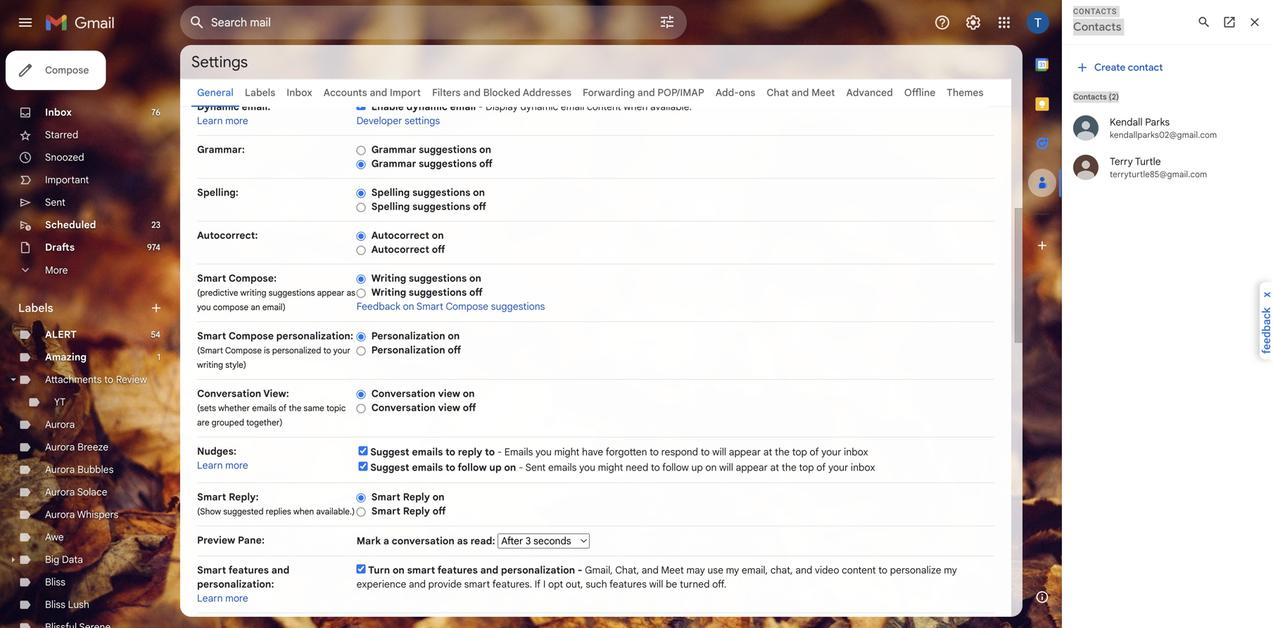 Task type: vqa. For each thing, say whether or not it's contained in the screenshot.
When in Enable dynamic email - Display dynamic email content when available. Developer settings
yes



Task type: describe. For each thing, give the bounding box(es) containing it.
settings
[[191, 52, 248, 72]]

personalization for personalization off
[[371, 344, 445, 356]]

emails left reply
[[412, 446, 443, 459]]

aurora breeze link
[[45, 441, 108, 454]]

have
[[582, 446, 603, 459]]

writing suggestions off
[[371, 286, 483, 299]]

aurora bubbles
[[45, 464, 114, 476]]

Spelling suggestions on radio
[[357, 188, 366, 199]]

1
[[157, 352, 160, 363]]

labels navigation
[[0, 45, 180, 628]]

emails down suggest emails to reply to - emails you might have forgotten to respond to will appear at the top of your inbox
[[548, 462, 577, 474]]

writing suggestions on
[[371, 272, 481, 285]]

important link
[[45, 174, 89, 186]]

to right 'respond'
[[701, 446, 710, 459]]

0 vertical spatial smart
[[407, 564, 435, 577]]

1 email from the left
[[450, 101, 476, 113]]

- down emails
[[519, 462, 523, 474]]

a
[[383, 535, 389, 548]]

big data
[[45, 554, 83, 566]]

forwarding
[[583, 87, 635, 99]]

aurora for aurora breeze
[[45, 441, 75, 454]]

writing inside smart compose: (predictive writing suggestions appear as you compose an email)
[[240, 288, 266, 298]]

you for might
[[536, 446, 552, 459]]

spelling:
[[197, 187, 239, 199]]

aurora link
[[45, 419, 75, 431]]

1 horizontal spatial features
[[437, 564, 478, 577]]

i
[[543, 579, 546, 591]]

0 vertical spatial inbox
[[844, 446, 868, 459]]

gmail,
[[585, 564, 613, 577]]

chat and meet
[[767, 87, 835, 99]]

feedback on smart compose suggestions link
[[357, 301, 545, 313]]

- inside enable dynamic email - display dynamic email content when available. developer settings
[[479, 101, 483, 113]]

Writing suggestions off radio
[[357, 288, 366, 299]]

suggested
[[223, 507, 264, 517]]

scheduled link
[[45, 219, 96, 231]]

0 vertical spatial at
[[763, 446, 772, 459]]

amazing
[[45, 351, 86, 364]]

accounts and import
[[324, 87, 421, 99]]

1 vertical spatial of
[[810, 446, 819, 459]]

more inside dynamic email: learn more
[[225, 115, 248, 127]]

0 vertical spatial top
[[792, 446, 807, 459]]

1 horizontal spatial sent
[[525, 462, 546, 474]]

as inside smart compose: (predictive writing suggestions appear as you compose an email)
[[347, 288, 355, 298]]

developer settings link
[[357, 115, 440, 127]]

view for on
[[438, 388, 460, 400]]

suggestions for grammar suggestions on
[[419, 144, 477, 156]]

compose down writing suggestions off
[[446, 301, 488, 313]]

compose up is
[[229, 330, 274, 342]]

autocorrect for autocorrect off
[[371, 244, 429, 256]]

add-
[[716, 87, 739, 99]]

(smart
[[197, 346, 223, 356]]

conversation view: (sets whether emails of the same topic are grouped together)
[[197, 388, 346, 428]]

forgotten
[[606, 446, 647, 459]]

reply
[[458, 446, 482, 459]]

smart inside gmail, chat, and meet may use my email, chat, and video content to personalize my experience and provide smart features. if i opt out, such features will be turned off.
[[464, 579, 490, 591]]

topic
[[326, 403, 346, 414]]

gmail image
[[45, 8, 122, 37]]

review
[[116, 374, 147, 386]]

side panel section
[[1023, 45, 1062, 617]]

settings
[[405, 115, 440, 127]]

compose up style)
[[225, 346, 262, 356]]

labels for labels heading
[[18, 301, 53, 315]]

attachments to review link
[[45, 374, 147, 386]]

personalization off
[[371, 344, 461, 356]]

1 follow from the left
[[458, 462, 487, 474]]

suggest emails to follow up on - sent emails you might need to follow up on will appear at the top of your inbox
[[370, 462, 875, 474]]

content inside enable dynamic email - display dynamic email content when available. developer settings
[[587, 101, 621, 113]]

writing for writing suggestions off
[[371, 286, 406, 299]]

aurora whispers link
[[45, 509, 118, 521]]

offline
[[904, 87, 936, 99]]

Grammar suggestions off radio
[[357, 159, 366, 170]]

smart reply off
[[371, 505, 446, 518]]

off down personalization on
[[448, 344, 461, 356]]

more
[[45, 264, 68, 276]]

0 horizontal spatial inbox link
[[45, 106, 72, 119]]

to inside labels navigation
[[104, 374, 113, 386]]

more inside smart features and personalization: learn more
[[225, 593, 248, 605]]

0 vertical spatial will
[[712, 446, 726, 459]]

conversation view off
[[371, 402, 476, 414]]

and inside smart features and personalization: learn more
[[271, 564, 290, 577]]

learn more link for features
[[197, 593, 248, 605]]

advanced
[[846, 87, 893, 99]]

learn inside dynamic email: learn more
[[197, 115, 223, 127]]

use
[[708, 564, 724, 577]]

compose
[[213, 302, 249, 313]]

experience
[[357, 579, 406, 591]]

main menu image
[[17, 14, 34, 31]]

spelling suggestions off
[[371, 201, 486, 213]]

whether
[[218, 403, 250, 414]]

alert link
[[45, 329, 77, 341]]

amazing link
[[45, 351, 86, 364]]

compose button
[[6, 51, 106, 90]]

pane:
[[238, 535, 265, 547]]

accounts
[[324, 87, 367, 99]]

is
[[264, 346, 270, 356]]

yt link
[[54, 396, 66, 409]]

important
[[45, 174, 89, 186]]

2 dynamic from the left
[[520, 101, 558, 113]]

gmail, chat, and meet may use my email, chat, and video content to personalize my experience and provide smart features. if i opt out, such features will be turned off.
[[357, 564, 957, 591]]

smart reply: (show suggested replies when available.)
[[197, 491, 355, 517]]

more button
[[0, 259, 169, 282]]

attachments to review
[[45, 374, 147, 386]]

add-ons link
[[716, 87, 755, 99]]

appear inside smart compose: (predictive writing suggestions appear as you compose an email)
[[317, 288, 344, 298]]

0 vertical spatial inbox link
[[287, 87, 312, 99]]

video
[[815, 564, 839, 577]]

offline link
[[904, 87, 936, 99]]

conversation for conversation view: (sets whether emails of the same topic are grouped together)
[[197, 388, 261, 400]]

suggest for suggest emails to reply to - emails you might have forgotten to respond to will appear at the top of your inbox
[[370, 446, 409, 459]]

off up writing suggestions on
[[432, 244, 445, 256]]

Autocorrect off radio
[[357, 245, 366, 256]]

smart down writing suggestions off
[[416, 301, 443, 313]]

off for grammar suggestions on
[[479, 158, 493, 170]]

drafts
[[45, 241, 75, 254]]

features inside gmail, chat, and meet may use my email, chat, and video content to personalize my experience and provide smart features. if i opt out, such features will be turned off.
[[609, 579, 647, 591]]

addresses
[[523, 87, 572, 99]]

Conversation view on radio
[[357, 389, 366, 400]]

general link
[[197, 87, 234, 99]]

2 follow from the left
[[662, 462, 689, 474]]

grammar:
[[197, 144, 245, 156]]

2 vertical spatial the
[[782, 462, 797, 474]]

reply for on
[[403, 491, 430, 504]]

reply:
[[229, 491, 259, 504]]

be
[[666, 579, 677, 591]]

Smart Reply off radio
[[357, 507, 366, 518]]

spelling suggestions on
[[371, 187, 485, 199]]

Personalization off radio
[[357, 346, 366, 356]]

conversation
[[392, 535, 455, 548]]

1 my from the left
[[726, 564, 739, 577]]

attachments
[[45, 374, 102, 386]]

writing inside smart compose personalization: (smart compose is personalized to your writing style)
[[197, 360, 223, 371]]

chat,
[[615, 564, 639, 577]]

off for writing suggestions on
[[469, 286, 483, 299]]

suggest emails to reply to - emails you might have forgotten to respond to will appear at the top of your inbox
[[370, 446, 868, 459]]

such
[[586, 579, 607, 591]]

compose inside compose button
[[45, 64, 89, 76]]

big data link
[[45, 554, 83, 566]]

smart for smart compose personalization: (smart compose is personalized to your writing style)
[[197, 330, 226, 342]]

dynamic
[[197, 101, 239, 113]]

meet inside gmail, chat, and meet may use my email, chat, and video content to personalize my experience and provide smart features. if i opt out, such features will be turned off.
[[661, 564, 684, 577]]

alert
[[45, 329, 77, 341]]

pop/imap
[[658, 87, 704, 99]]

general
[[197, 87, 234, 99]]

1 vertical spatial your
[[821, 446, 841, 459]]

conversation for conversation view on
[[371, 388, 436, 400]]

learn more link for email:
[[197, 115, 248, 127]]

emails
[[504, 446, 533, 459]]

2 email from the left
[[561, 101, 584, 113]]

suggestions for grammar suggestions off
[[419, 158, 477, 170]]

available.)
[[316, 507, 355, 517]]

aurora breeze
[[45, 441, 108, 454]]

23
[[151, 220, 160, 230]]

learn more link for learn
[[197, 460, 248, 472]]

1 horizontal spatial as
[[457, 535, 468, 548]]

mark
[[357, 535, 381, 548]]

1 vertical spatial might
[[598, 462, 623, 474]]

writing for writing suggestions on
[[371, 272, 406, 285]]

dynamic email: learn more
[[197, 101, 270, 127]]

1 vertical spatial will
[[719, 462, 733, 474]]

aurora for aurora whispers
[[45, 509, 75, 521]]

drafts link
[[45, 241, 75, 254]]



Task type: locate. For each thing, give the bounding box(es) containing it.
Smart Reply on radio
[[357, 493, 366, 503]]

2 bliss from the top
[[45, 599, 65, 611]]

off up reply
[[463, 402, 476, 414]]

0 vertical spatial as
[[347, 288, 355, 298]]

your inside smart compose personalization: (smart compose is personalized to your writing style)
[[333, 346, 350, 356]]

0 vertical spatial bliss
[[45, 576, 65, 589]]

inbox link right labels link
[[287, 87, 312, 99]]

smart up provide
[[407, 564, 435, 577]]

sent link
[[45, 196, 65, 209]]

view up conversation view off
[[438, 388, 460, 400]]

inbox inside labels navigation
[[45, 106, 72, 119]]

1 vertical spatial at
[[770, 462, 779, 474]]

to left personalize
[[878, 564, 888, 577]]

Autocorrect on radio
[[357, 231, 366, 242]]

inbox right labels link
[[287, 87, 312, 99]]

to left reply
[[445, 446, 455, 459]]

- left display
[[479, 101, 483, 113]]

0 vertical spatial personalization:
[[276, 330, 353, 342]]

2 writing from the top
[[371, 286, 406, 299]]

0 horizontal spatial labels
[[18, 301, 53, 315]]

personalization:
[[276, 330, 353, 342], [197, 579, 274, 591]]

my right personalize
[[944, 564, 957, 577]]

0 vertical spatial writing
[[371, 272, 406, 285]]

email,
[[742, 564, 768, 577]]

turn
[[368, 564, 390, 577]]

to inside gmail, chat, and meet may use my email, chat, and video content to personalize my experience and provide smart features. if i opt out, such features will be turned off.
[[878, 564, 888, 577]]

0 vertical spatial sent
[[45, 196, 65, 209]]

sent inside labels navigation
[[45, 196, 65, 209]]

personalization up personalization off
[[371, 330, 445, 342]]

0 vertical spatial your
[[333, 346, 350, 356]]

when inside enable dynamic email - display dynamic email content when available. developer settings
[[624, 101, 648, 113]]

smart up (show
[[197, 491, 226, 504]]

display
[[486, 101, 518, 113]]

personalization down personalization on
[[371, 344, 445, 356]]

when inside smart reply: (show suggested replies when available.)
[[293, 507, 314, 517]]

themes link
[[947, 87, 984, 99]]

0 horizontal spatial email
[[450, 101, 476, 113]]

1 vertical spatial autocorrect
[[371, 244, 429, 256]]

spelling right spelling suggestions on radio
[[371, 187, 410, 199]]

- up out,
[[578, 564, 582, 577]]

0 horizontal spatial follow
[[458, 462, 487, 474]]

2 vertical spatial your
[[828, 462, 848, 474]]

content right video
[[842, 564, 876, 577]]

suggestions for writing suggestions off
[[409, 286, 467, 299]]

autocorrect
[[371, 229, 429, 242], [371, 244, 429, 256]]

off for spelling suggestions on
[[473, 201, 486, 213]]

3 more from the top
[[225, 593, 248, 605]]

1 vertical spatial the
[[775, 446, 790, 459]]

aurora solace
[[45, 486, 107, 499]]

aurora up awe link on the bottom
[[45, 509, 75, 521]]

0 horizontal spatial smart
[[407, 564, 435, 577]]

2 vertical spatial learn more link
[[197, 593, 248, 605]]

replies
[[266, 507, 291, 517]]

more down dynamic
[[225, 115, 248, 127]]

1 horizontal spatial meet
[[812, 87, 835, 99]]

provide
[[428, 579, 462, 591]]

grammar suggestions on
[[371, 144, 491, 156]]

1 horizontal spatial follow
[[662, 462, 689, 474]]

bliss down the "bliss" link
[[45, 599, 65, 611]]

learn more link down preview
[[197, 593, 248, 605]]

smart inside smart compose personalization: (smart compose is personalized to your writing style)
[[197, 330, 226, 342]]

1 vertical spatial inbox
[[45, 106, 72, 119]]

0 horizontal spatial when
[[293, 507, 314, 517]]

of
[[279, 403, 287, 414], [810, 446, 819, 459], [817, 462, 826, 474]]

inbox up starred
[[45, 106, 72, 119]]

you
[[197, 302, 211, 313], [536, 446, 552, 459], [579, 462, 595, 474]]

smart down preview
[[197, 564, 226, 577]]

autocorrect on
[[371, 229, 444, 242]]

off for conversation view on
[[463, 402, 476, 414]]

1 learn from the top
[[197, 115, 223, 127]]

features down chat,
[[609, 579, 647, 591]]

(sets
[[197, 403, 216, 414]]

0 vertical spatial meet
[[812, 87, 835, 99]]

2 my from the left
[[944, 564, 957, 577]]

0 vertical spatial view
[[438, 388, 460, 400]]

aurora down aurora bubbles link
[[45, 486, 75, 499]]

Writing suggestions on radio
[[357, 274, 366, 285]]

1 vertical spatial top
[[799, 462, 814, 474]]

0 vertical spatial might
[[554, 446, 580, 459]]

1 vertical spatial personalization
[[371, 344, 445, 356]]

lush
[[68, 599, 89, 611]]

Grammar suggestions on radio
[[357, 145, 366, 156]]

autocorrect up autocorrect off
[[371, 229, 429, 242]]

learn down preview
[[197, 593, 223, 605]]

0 vertical spatial personalization
[[371, 330, 445, 342]]

1 writing from the top
[[371, 272, 406, 285]]

None search field
[[180, 6, 687, 39]]

1 vertical spatial inbox
[[851, 462, 875, 474]]

0 vertical spatial spelling
[[371, 187, 410, 199]]

1 horizontal spatial you
[[536, 446, 552, 459]]

content inside gmail, chat, and meet may use my email, chat, and video content to personalize my experience and provide smart features. if i opt out, such features will be turned off.
[[842, 564, 876, 577]]

0 horizontal spatial up
[[489, 462, 502, 474]]

compose down gmail image
[[45, 64, 89, 76]]

learn down nudges:
[[197, 460, 223, 472]]

suggestions inside smart compose: (predictive writing suggestions appear as you compose an email)
[[269, 288, 315, 298]]

email down filters
[[450, 101, 476, 113]]

reply down smart reply on
[[403, 505, 430, 518]]

1 autocorrect from the top
[[371, 229, 429, 242]]

nudges: learn more
[[197, 445, 248, 472]]

76
[[151, 107, 160, 118]]

sent down important link
[[45, 196, 65, 209]]

emails up together)
[[252, 403, 276, 414]]

of inside conversation view: (sets whether emails of the same topic are grouped together)
[[279, 403, 287, 414]]

labels heading
[[18, 301, 149, 315]]

aurora whispers
[[45, 509, 118, 521]]

starred
[[45, 129, 78, 141]]

to right the need
[[651, 462, 660, 474]]

personalization
[[371, 330, 445, 342], [371, 344, 445, 356]]

personalized
[[272, 346, 321, 356]]

advanced link
[[846, 87, 893, 99]]

to up smart reply off
[[445, 462, 455, 474]]

smart inside smart features and personalization: learn more
[[197, 564, 226, 577]]

more inside the nudges: learn more
[[225, 460, 248, 472]]

1 reply from the top
[[403, 491, 430, 504]]

1 horizontal spatial labels
[[245, 87, 275, 99]]

1 horizontal spatial inbox link
[[287, 87, 312, 99]]

0 vertical spatial more
[[225, 115, 248, 127]]

1 horizontal spatial writing
[[240, 288, 266, 298]]

2 personalization from the top
[[371, 344, 445, 356]]

more down nudges:
[[225, 460, 248, 472]]

advanced search options image
[[653, 8, 681, 36]]

conversation
[[197, 388, 261, 400], [371, 388, 436, 400], [371, 402, 436, 414]]

when down the 'forwarding and pop/imap' 'link'
[[624, 101, 648, 113]]

Spelling suggestions off radio
[[357, 202, 366, 213]]

1 horizontal spatial might
[[598, 462, 623, 474]]

smart inside smart reply: (show suggested replies when available.)
[[197, 491, 226, 504]]

0 horizontal spatial sent
[[45, 196, 65, 209]]

2 horizontal spatial you
[[579, 462, 595, 474]]

conversation for conversation view off
[[371, 402, 436, 414]]

1 horizontal spatial personalization:
[[276, 330, 353, 342]]

grammar right grammar suggestions off option
[[371, 158, 416, 170]]

conversation inside conversation view: (sets whether emails of the same topic are grouped together)
[[197, 388, 261, 400]]

compose:
[[229, 272, 277, 285]]

learn more link down dynamic
[[197, 115, 248, 127]]

filters and blocked addresses link
[[432, 87, 572, 99]]

learn inside the nudges: learn more
[[197, 460, 223, 472]]

view:
[[263, 388, 289, 400]]

to right reply
[[485, 446, 495, 459]]

themes
[[947, 87, 984, 99]]

1 suggest from the top
[[370, 446, 409, 459]]

personalization: inside smart compose personalization: (smart compose is personalized to your writing style)
[[276, 330, 353, 342]]

personalization: down preview pane:
[[197, 579, 274, 591]]

ons
[[739, 87, 755, 99]]

bliss
[[45, 576, 65, 589], [45, 599, 65, 611]]

suggestions for spelling suggestions off
[[412, 201, 470, 213]]

off for smart reply on
[[433, 505, 446, 518]]

labels link
[[245, 87, 275, 99]]

2 up from the left
[[691, 462, 703, 474]]

follow down 'respond'
[[662, 462, 689, 474]]

to inside smart compose personalization: (smart compose is personalized to your writing style)
[[323, 346, 331, 356]]

grammar
[[371, 144, 416, 156], [371, 158, 416, 170]]

1 vertical spatial inbox link
[[45, 106, 72, 119]]

1 vertical spatial writing
[[197, 360, 223, 371]]

1 more from the top
[[225, 115, 248, 127]]

0 vertical spatial learn more link
[[197, 115, 248, 127]]

2 learn from the top
[[197, 460, 223, 472]]

labels inside navigation
[[18, 301, 53, 315]]

2 spelling from the top
[[371, 201, 410, 213]]

view for off
[[438, 402, 460, 414]]

reply up smart reply off
[[403, 491, 430, 504]]

2 reply from the top
[[403, 505, 430, 518]]

smart for smart reply on
[[371, 491, 400, 504]]

2 vertical spatial will
[[649, 579, 663, 591]]

2 vertical spatial of
[[817, 462, 826, 474]]

follow down reply
[[458, 462, 487, 474]]

may
[[686, 564, 705, 577]]

the inside conversation view: (sets whether emails of the same topic are grouped together)
[[289, 403, 301, 414]]

smart up (smart
[[197, 330, 226, 342]]

0 horizontal spatial dynamic
[[406, 101, 448, 113]]

mark a conversation as read:
[[357, 535, 498, 548]]

filters and blocked addresses
[[432, 87, 572, 99]]

more
[[225, 115, 248, 127], [225, 460, 248, 472], [225, 593, 248, 605]]

5 aurora from the top
[[45, 509, 75, 521]]

autocorrect down the autocorrect on
[[371, 244, 429, 256]]

features inside smart features and personalization: learn more
[[229, 564, 269, 577]]

bliss for the "bliss" link
[[45, 576, 65, 589]]

my right use on the right bottom of the page
[[726, 564, 739, 577]]

might left have
[[554, 446, 580, 459]]

developer
[[357, 115, 402, 127]]

smart reply on
[[371, 491, 445, 504]]

1 horizontal spatial when
[[624, 101, 648, 113]]

0 horizontal spatial my
[[726, 564, 739, 577]]

filters
[[432, 87, 461, 99]]

aurora for aurora link
[[45, 419, 75, 431]]

to
[[323, 346, 331, 356], [104, 374, 113, 386], [445, 446, 455, 459], [485, 446, 495, 459], [650, 446, 659, 459], [701, 446, 710, 459], [445, 462, 455, 474], [651, 462, 660, 474], [878, 564, 888, 577]]

spelling right spelling suggestions off option in the left of the page
[[371, 201, 410, 213]]

personalization: inside smart features and personalization: learn more
[[197, 579, 274, 591]]

reply for off
[[403, 505, 430, 518]]

labels for labels link
[[245, 87, 275, 99]]

aurora down the yt
[[45, 419, 75, 431]]

grammar for grammar suggestions on
[[371, 144, 416, 156]]

together)
[[246, 418, 283, 428]]

0 vertical spatial autocorrect
[[371, 229, 429, 242]]

0 vertical spatial grammar
[[371, 144, 416, 156]]

suggestions for spelling suggestions on
[[412, 187, 470, 199]]

1 vertical spatial as
[[457, 535, 468, 548]]

at
[[763, 446, 772, 459], [770, 462, 779, 474]]

on
[[479, 144, 491, 156], [473, 187, 485, 199], [432, 229, 444, 242], [469, 272, 481, 285], [403, 301, 414, 313], [448, 330, 460, 342], [463, 388, 475, 400], [504, 462, 516, 474], [705, 462, 717, 474], [433, 491, 445, 504], [393, 564, 405, 577]]

0 horizontal spatial content
[[587, 101, 621, 113]]

to left 'respond'
[[650, 446, 659, 459]]

None checkbox
[[357, 101, 366, 110], [359, 447, 368, 456], [357, 101, 366, 110], [359, 447, 368, 456]]

1 view from the top
[[438, 388, 460, 400]]

0 vertical spatial inbox
[[287, 87, 312, 99]]

feedback on smart compose suggestions
[[357, 301, 545, 313]]

1 vertical spatial you
[[536, 446, 552, 459]]

turn on smart features and personalization -
[[368, 564, 585, 577]]

2 vertical spatial appear
[[736, 462, 768, 474]]

to left review
[[104, 374, 113, 386]]

respond
[[661, 446, 698, 459]]

grammar down developer settings link
[[371, 144, 416, 156]]

0 vertical spatial of
[[279, 403, 287, 414]]

Search mail text field
[[211, 15, 619, 30]]

3 learn from the top
[[197, 593, 223, 605]]

0 vertical spatial the
[[289, 403, 301, 414]]

1 horizontal spatial up
[[691, 462, 703, 474]]

aurora for aurora bubbles
[[45, 464, 75, 476]]

conversation view on
[[371, 388, 475, 400]]

features down pane:
[[229, 564, 269, 577]]

view
[[438, 388, 460, 400], [438, 402, 460, 414]]

to right personalized at the left bottom of the page
[[323, 346, 331, 356]]

3 aurora from the top
[[45, 464, 75, 476]]

support image
[[934, 14, 951, 31]]

bliss lush
[[45, 599, 89, 611]]

features up provide
[[437, 564, 478, 577]]

1 vertical spatial learn more link
[[197, 460, 248, 472]]

chat and meet link
[[767, 87, 835, 99]]

compose
[[45, 64, 89, 76], [446, 301, 488, 313], [229, 330, 274, 342], [225, 346, 262, 356]]

smart down turn on smart features and personalization -
[[464, 579, 490, 591]]

will inside gmail, chat, and meet may use my email, chat, and video content to personalize my experience and provide smart features. if i opt out, such features will be turned off.
[[649, 579, 663, 591]]

0 horizontal spatial might
[[554, 446, 580, 459]]

smart for smart reply: (show suggested replies when available.)
[[197, 491, 226, 504]]

learn down dynamic
[[197, 115, 223, 127]]

learn inside smart features and personalization: learn more
[[197, 593, 223, 605]]

you down have
[[579, 462, 595, 474]]

smart for smart reply off
[[371, 505, 400, 518]]

2 grammar from the top
[[371, 158, 416, 170]]

1 aurora from the top
[[45, 419, 75, 431]]

0 horizontal spatial as
[[347, 288, 355, 298]]

personalization for personalization on
[[371, 330, 445, 342]]

bliss down big
[[45, 576, 65, 589]]

None checkbox
[[359, 462, 368, 471], [357, 565, 366, 574], [359, 462, 368, 471], [357, 565, 366, 574]]

you right emails
[[536, 446, 552, 459]]

meet right 'chat' at the right top of page
[[812, 87, 835, 99]]

1 vertical spatial labels
[[18, 301, 53, 315]]

1 horizontal spatial email
[[561, 101, 584, 113]]

aurora down aurora link
[[45, 441, 75, 454]]

1 horizontal spatial smart
[[464, 579, 490, 591]]

grammar for grammar suggestions off
[[371, 158, 416, 170]]

2 horizontal spatial features
[[609, 579, 647, 591]]

emails inside conversation view: (sets whether emails of the same topic are grouped together)
[[252, 403, 276, 414]]

974
[[147, 242, 160, 253]]

when right replies
[[293, 507, 314, 517]]

learn more link down nudges:
[[197, 460, 248, 472]]

data
[[62, 554, 83, 566]]

writing
[[240, 288, 266, 298], [197, 360, 223, 371]]

0 vertical spatial labels
[[245, 87, 275, 99]]

off.
[[712, 579, 727, 591]]

writing up feedback
[[371, 286, 406, 299]]

2 aurora from the top
[[45, 441, 75, 454]]

you for compose
[[197, 302, 211, 313]]

nudges:
[[197, 445, 236, 458]]

1 horizontal spatial my
[[944, 564, 957, 577]]

1 vertical spatial bliss
[[45, 599, 65, 611]]

spelling
[[371, 187, 410, 199], [371, 201, 410, 213]]

personalization: up personalized at the left bottom of the page
[[276, 330, 353, 342]]

add-ons
[[716, 87, 755, 99]]

off down grammar suggestions on
[[479, 158, 493, 170]]

search mail image
[[184, 10, 210, 35]]

1 vertical spatial smart
[[464, 579, 490, 591]]

autocorrect:
[[197, 229, 258, 242]]

2 vertical spatial more
[[225, 593, 248, 605]]

1 spelling from the top
[[371, 187, 410, 199]]

enable dynamic email - display dynamic email content when available. developer settings
[[357, 101, 692, 127]]

2 more from the top
[[225, 460, 248, 472]]

- left emails
[[497, 446, 502, 459]]

writing down (smart
[[197, 360, 223, 371]]

off up feedback on smart compose suggestions link
[[469, 286, 483, 299]]

1 vertical spatial sent
[[525, 462, 546, 474]]

my
[[726, 564, 739, 577], [944, 564, 957, 577]]

1 vertical spatial more
[[225, 460, 248, 472]]

1 horizontal spatial dynamic
[[520, 101, 558, 113]]

0 vertical spatial content
[[587, 101, 621, 113]]

-
[[479, 101, 483, 113], [497, 446, 502, 459], [519, 462, 523, 474], [578, 564, 582, 577]]

smart inside smart compose: (predictive writing suggestions appear as you compose an email)
[[197, 272, 226, 285]]

2 learn more link from the top
[[197, 460, 248, 472]]

54
[[151, 330, 160, 340]]

4 aurora from the top
[[45, 486, 75, 499]]

0 horizontal spatial writing
[[197, 360, 223, 371]]

0 vertical spatial appear
[[317, 288, 344, 298]]

0 horizontal spatial meet
[[661, 564, 684, 577]]

you inside smart compose: (predictive writing suggestions appear as you compose an email)
[[197, 302, 211, 313]]

0 vertical spatial reply
[[403, 491, 430, 504]]

settings image
[[965, 14, 982, 31]]

1 up from the left
[[489, 462, 502, 474]]

meet up be
[[661, 564, 684, 577]]

autocorrect for autocorrect on
[[371, 229, 429, 242]]

aurora up aurora solace link
[[45, 464, 75, 476]]

off up mark a conversation as read:
[[433, 505, 446, 518]]

1 vertical spatial suggest
[[370, 462, 409, 474]]

3 learn more link from the top
[[197, 593, 248, 605]]

inbox
[[844, 446, 868, 459], [851, 462, 875, 474]]

off down spelling suggestions on
[[473, 201, 486, 213]]

1 bliss from the top
[[45, 576, 65, 589]]

read:
[[471, 535, 495, 548]]

tab list
[[1023, 45, 1062, 578]]

emails up smart reply on
[[412, 462, 443, 474]]

2 vertical spatial learn
[[197, 593, 223, 605]]

0 horizontal spatial inbox
[[45, 106, 72, 119]]

1 horizontal spatial inbox
[[287, 87, 312, 99]]

suggestions
[[419, 144, 477, 156], [419, 158, 477, 170], [412, 187, 470, 199], [412, 201, 470, 213], [409, 272, 467, 285], [409, 286, 467, 299], [269, 288, 315, 298], [491, 301, 545, 313]]

smart features and personalization: learn more
[[197, 564, 290, 605]]

sent down emails
[[525, 462, 546, 474]]

dynamic up the settings at the left
[[406, 101, 448, 113]]

dynamic down addresses
[[520, 101, 558, 113]]

0 vertical spatial when
[[624, 101, 648, 113]]

might down suggest emails to reply to - emails you might have forgotten to respond to will appear at the top of your inbox
[[598, 462, 623, 474]]

2 autocorrect from the top
[[371, 244, 429, 256]]

conversation down conversation view on
[[371, 402, 436, 414]]

smart right smart reply off 'radio'
[[371, 505, 400, 518]]

0 vertical spatial you
[[197, 302, 211, 313]]

1 vertical spatial grammar
[[371, 158, 416, 170]]

you down (predictive
[[197, 302, 211, 313]]

grammar suggestions off
[[371, 158, 493, 170]]

inbox link up starred
[[45, 106, 72, 119]]

bliss lush link
[[45, 599, 89, 611]]

spelling for spelling suggestions on
[[371, 187, 410, 199]]

as left read:
[[457, 535, 468, 548]]

suggestions for writing suggestions on
[[409, 272, 467, 285]]

1 vertical spatial when
[[293, 507, 314, 517]]

view down conversation view on
[[438, 402, 460, 414]]

writing up an
[[240, 288, 266, 298]]

aurora for aurora solace
[[45, 486, 75, 499]]

1 learn more link from the top
[[197, 115, 248, 127]]

1 personalization from the top
[[371, 330, 445, 342]]

smart for smart compose: (predictive writing suggestions appear as you compose an email)
[[197, 272, 226, 285]]

content down the forwarding
[[587, 101, 621, 113]]

conversation up conversation view off
[[371, 388, 436, 400]]

1 vertical spatial appear
[[729, 446, 761, 459]]

1 dynamic from the left
[[406, 101, 448, 113]]

0 horizontal spatial personalization:
[[197, 579, 274, 591]]

0 vertical spatial writing
[[240, 288, 266, 298]]

emails
[[252, 403, 276, 414], [412, 446, 443, 459], [412, 462, 443, 474], [548, 462, 577, 474]]

autocorrect off
[[371, 244, 445, 256]]

Conversation view off radio
[[357, 403, 366, 414]]

1 grammar from the top
[[371, 144, 416, 156]]

smart up (predictive
[[197, 272, 226, 285]]

conversation up whether
[[197, 388, 261, 400]]

same
[[304, 403, 324, 414]]

1 vertical spatial learn
[[197, 460, 223, 472]]

1 vertical spatial writing
[[371, 286, 406, 299]]

2 view from the top
[[438, 402, 460, 414]]

1 vertical spatial view
[[438, 402, 460, 414]]

smart for smart features and personalization: learn more
[[197, 564, 226, 577]]

spelling for spelling suggestions off
[[371, 201, 410, 213]]

2 suggest from the top
[[370, 462, 409, 474]]

suggest for suggest emails to follow up on - sent emails you might need to follow up on will appear at the top of your inbox
[[370, 462, 409, 474]]

1 vertical spatial spelling
[[371, 201, 410, 213]]

labels up alert link on the left bottom of page
[[18, 301, 53, 315]]

as left writing suggestions off radio
[[347, 288, 355, 298]]

0 horizontal spatial you
[[197, 302, 211, 313]]

turned
[[680, 579, 710, 591]]

2 vertical spatial you
[[579, 462, 595, 474]]

Personalization on radio
[[357, 332, 366, 342]]

available.
[[650, 101, 692, 113]]

bliss for bliss lush
[[45, 599, 65, 611]]



